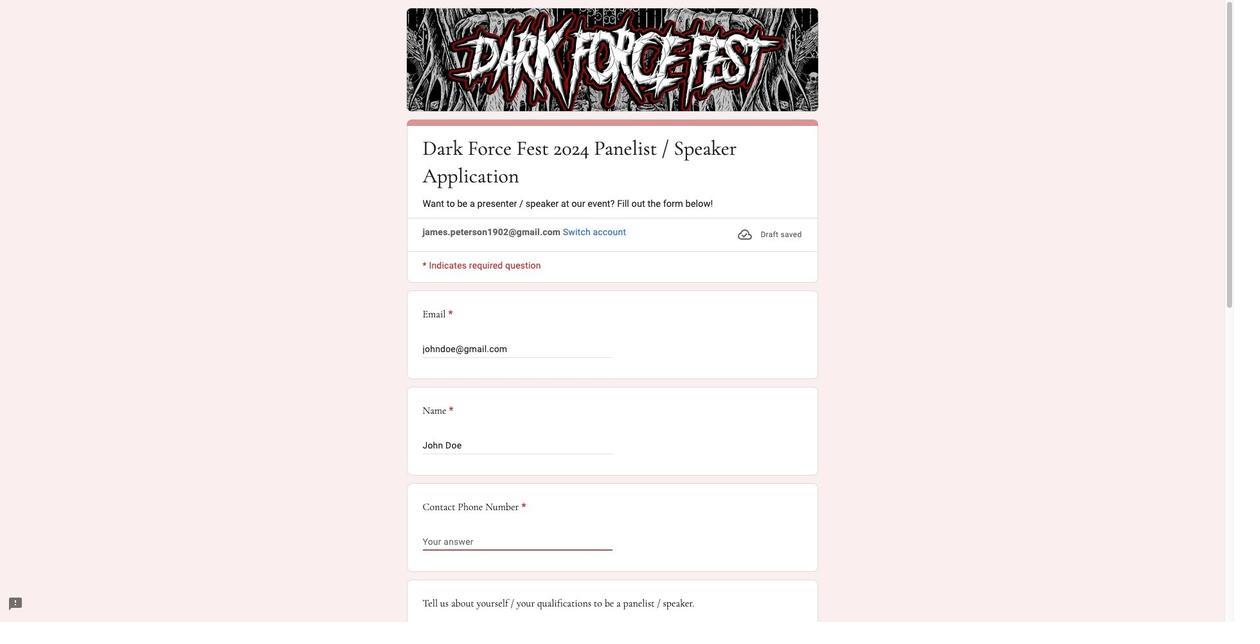 Task type: describe. For each thing, give the bounding box(es) containing it.
2 vertical spatial required question element
[[519, 500, 526, 515]]



Task type: locate. For each thing, give the bounding box(es) containing it.
None text field
[[423, 438, 612, 454]]

4 heading from the top
[[423, 500, 526, 515]]

heading
[[423, 134, 802, 190], [423, 307, 802, 322], [423, 403, 454, 419], [423, 500, 526, 515]]

required question element
[[446, 307, 453, 322], [447, 403, 454, 419], [519, 500, 526, 515]]

report a problem to google image
[[8, 597, 23, 612]]

list
[[407, 291, 818, 622]]

list item
[[407, 291, 818, 380]]

2 heading from the top
[[423, 307, 802, 322]]

1 vertical spatial required question element
[[447, 403, 454, 419]]

None text field
[[423, 535, 612, 550]]

1 heading from the top
[[423, 134, 802, 190]]

Your email email field
[[423, 342, 612, 357]]

3 heading from the top
[[423, 403, 454, 419]]

status
[[738, 226, 802, 244]]

0 vertical spatial required question element
[[446, 307, 453, 322]]



Task type: vqa. For each thing, say whether or not it's contained in the screenshot.
Document status: Saved to Drive. Icon
no



